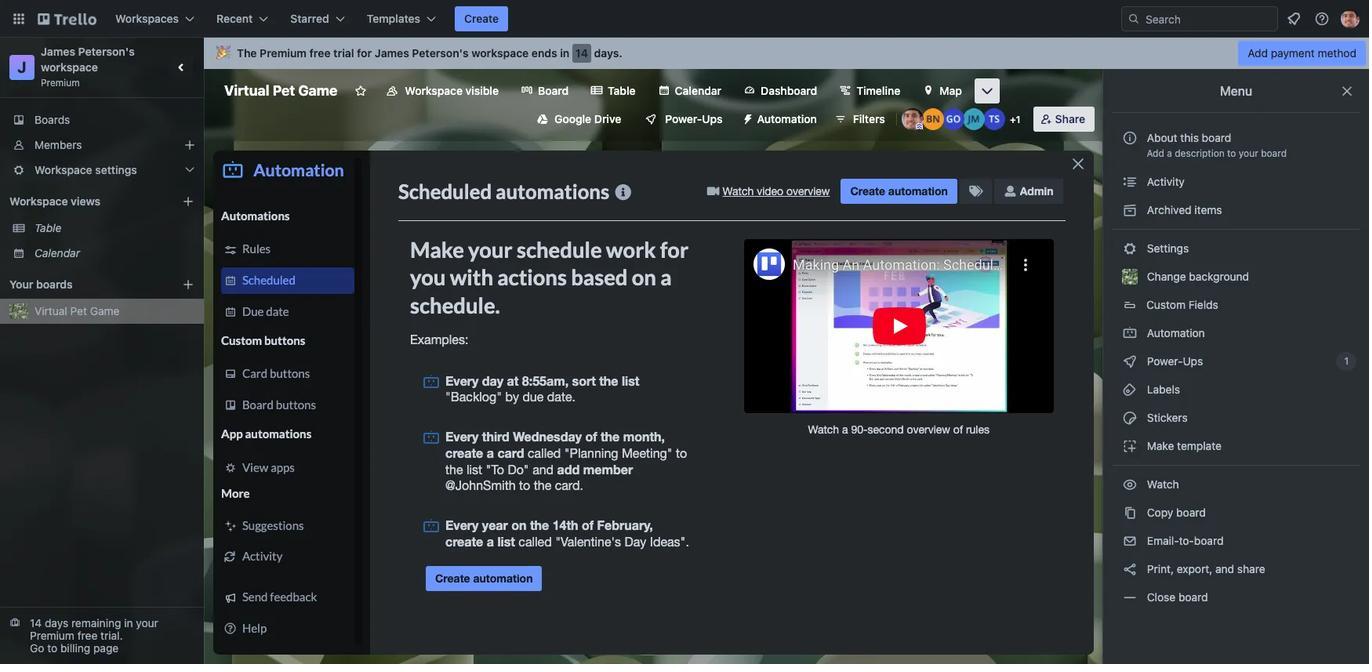 Task type: vqa. For each thing, say whether or not it's contained in the screenshot.
Make template at the bottom right of the page
yes



Task type: locate. For each thing, give the bounding box(es) containing it.
1 vertical spatial in
[[124, 617, 133, 630]]

sm image inside labels "link"
[[1123, 382, 1138, 398]]

james inside james peterson's workspace premium
[[41, 45, 75, 58]]

close
[[1147, 591, 1176, 604]]

workspace down members
[[35, 163, 92, 176]]

0 vertical spatial table link
[[581, 78, 645, 104]]

calendar link up your boards with 1 items element
[[35, 246, 195, 261]]

5 sm image from the top
[[1123, 439, 1138, 454]]

table
[[608, 84, 636, 97], [35, 221, 62, 235]]

1 horizontal spatial power-ups
[[1144, 355, 1207, 368]]

0 vertical spatial ups
[[702, 112, 723, 126]]

1 vertical spatial add
[[1147, 147, 1165, 159]]

sm image inside print, export, and share 'link'
[[1123, 562, 1138, 577]]

sm image inside the automation button
[[735, 107, 757, 129]]

1 sm image from the top
[[1123, 174, 1138, 190]]

workspace down 🎉 the premium free trial for james peterson's workspace ends in 14 days.
[[405, 84, 463, 97]]

1 horizontal spatial peterson's
[[412, 46, 469, 60]]

2 vertical spatial premium
[[30, 629, 74, 642]]

0 horizontal spatial 1
[[1016, 114, 1021, 126]]

0 horizontal spatial to
[[47, 642, 57, 655]]

0 horizontal spatial calendar link
[[35, 246, 195, 261]]

0 horizontal spatial add
[[1147, 147, 1165, 159]]

sm image for settings
[[1123, 241, 1138, 257]]

print, export, and share
[[1144, 562, 1266, 576]]

to up activity "link"
[[1228, 147, 1237, 159]]

members link
[[0, 133, 204, 158]]

james
[[41, 45, 75, 58], [375, 46, 409, 60]]

free
[[310, 46, 331, 60], [77, 629, 98, 642]]

1 vertical spatial james peterson (jamespeterson93) image
[[902, 108, 924, 130]]

watch link
[[1113, 472, 1360, 497]]

sm image for close board
[[1123, 590, 1138, 606]]

create button
[[455, 6, 508, 31]]

1 vertical spatial free
[[77, 629, 98, 642]]

2 sm image from the top
[[1123, 326, 1138, 341]]

your
[[9, 278, 33, 291]]

workspace right j
[[41, 60, 98, 74]]

table link
[[581, 78, 645, 104], [35, 220, 195, 236]]

0 vertical spatial automation
[[757, 112, 817, 126]]

0 horizontal spatial ups
[[702, 112, 723, 126]]

virtual pet game
[[224, 82, 338, 99], [35, 304, 120, 318]]

sm image for archived items
[[1123, 202, 1138, 218]]

virtual pet game down your boards with 1 items element
[[35, 304, 120, 318]]

share button
[[1034, 107, 1095, 132]]

table up drive at the top left of the page
[[608, 84, 636, 97]]

star or unstar board image
[[355, 85, 367, 97]]

automation
[[757, 112, 817, 126], [1144, 326, 1205, 340]]

14 inside banner
[[576, 46, 588, 60]]

settings
[[95, 163, 137, 176]]

0 horizontal spatial workspace
[[41, 60, 98, 74]]

1 horizontal spatial game
[[298, 82, 338, 99]]

1 vertical spatial calendar
[[35, 246, 80, 260]]

calendar link up power-ups button
[[648, 78, 731, 104]]

premium inside james peterson's workspace premium
[[41, 77, 80, 89]]

0 horizontal spatial automation
[[757, 112, 817, 126]]

sm image down dashboard link
[[735, 107, 757, 129]]

sm image left close
[[1123, 590, 1138, 606]]

1 vertical spatial 14
[[30, 617, 42, 630]]

sm image
[[1123, 174, 1138, 190], [1123, 326, 1138, 341], [1123, 354, 1138, 369], [1123, 410, 1138, 426], [1123, 439, 1138, 454]]

virtual down boards
[[35, 304, 67, 318]]

2 vertical spatial workspace
[[9, 195, 68, 208]]

0 horizontal spatial james
[[41, 45, 75, 58]]

sm image inside email-to-board link
[[1123, 533, 1138, 549]]

1 vertical spatial table link
[[35, 220, 195, 236]]

board up activity "link"
[[1261, 147, 1287, 159]]

primary element
[[0, 0, 1370, 38]]

power-ups inside button
[[665, 112, 723, 126]]

background
[[1189, 270, 1250, 283]]

workspace down create button
[[472, 46, 529, 60]]

add inside about this board add a description to your board
[[1147, 147, 1165, 159]]

0 vertical spatial virtual
[[224, 82, 269, 99]]

virtual down "the"
[[224, 82, 269, 99]]

sm image for labels
[[1123, 382, 1138, 398]]

timeline
[[857, 84, 901, 97]]

1 horizontal spatial james peterson (jamespeterson93) image
[[1341, 9, 1360, 28]]

1 horizontal spatial james
[[375, 46, 409, 60]]

sm image inside the close board link
[[1123, 590, 1138, 606]]

menu
[[1220, 84, 1253, 98]]

4 sm image from the top
[[1123, 410, 1138, 426]]

days.
[[594, 46, 623, 60]]

sm image left email-
[[1123, 533, 1138, 549]]

automation down dashboard
[[757, 112, 817, 126]]

jeremy miller (jeremymiller198) image
[[963, 108, 985, 130]]

0 vertical spatial workspace
[[405, 84, 463, 97]]

in right the ends
[[560, 46, 570, 60]]

sm image for make template
[[1123, 439, 1138, 454]]

14 left days.
[[576, 46, 588, 60]]

1 horizontal spatial add
[[1248, 46, 1268, 60]]

1 horizontal spatial in
[[560, 46, 570, 60]]

banner
[[204, 38, 1370, 69]]

remaining
[[71, 617, 121, 630]]

sm image left archived
[[1123, 202, 1138, 218]]

sm image for power-ups
[[1123, 354, 1138, 369]]

make
[[1147, 439, 1175, 453]]

archived items link
[[1113, 198, 1360, 223]]

calendar up power-ups button
[[675, 84, 722, 97]]

page
[[93, 642, 119, 655]]

board down export,
[[1179, 591, 1208, 604]]

game inside text field
[[298, 82, 338, 99]]

0 vertical spatial free
[[310, 46, 331, 60]]

change
[[1147, 270, 1187, 283]]

0 horizontal spatial virtual pet game
[[35, 304, 120, 318]]

0 horizontal spatial 14
[[30, 617, 42, 630]]

1 vertical spatial automation
[[1144, 326, 1205, 340]]

0 horizontal spatial in
[[124, 617, 133, 630]]

sm image inside watch link
[[1123, 477, 1138, 493]]

premium
[[260, 46, 307, 60], [41, 77, 80, 89], [30, 629, 74, 642]]

1 vertical spatial your
[[136, 617, 158, 630]]

workspace
[[472, 46, 529, 60], [41, 60, 98, 74]]

recent button
[[207, 6, 278, 31]]

a
[[1167, 147, 1173, 159]]

1 vertical spatial workspace
[[35, 163, 92, 176]]

change background
[[1144, 270, 1250, 283]]

1 horizontal spatial your
[[1239, 147, 1259, 159]]

1 horizontal spatial table
[[608, 84, 636, 97]]

1 vertical spatial power-ups
[[1144, 355, 1207, 368]]

email-to-board link
[[1113, 529, 1360, 554]]

1 vertical spatial virtual
[[35, 304, 67, 318]]

Board name text field
[[217, 78, 345, 104]]

1 horizontal spatial calendar
[[675, 84, 722, 97]]

1 horizontal spatial workspace
[[472, 46, 529, 60]]

filters button
[[830, 107, 890, 132]]

1 horizontal spatial to
[[1228, 147, 1237, 159]]

0 horizontal spatial game
[[90, 304, 120, 318]]

ups down automation link
[[1183, 355, 1204, 368]]

sm image inside activity "link"
[[1123, 174, 1138, 190]]

1 vertical spatial to
[[47, 642, 57, 655]]

sm image inside make template link
[[1123, 439, 1138, 454]]

game down your boards with 1 items element
[[90, 304, 120, 318]]

table link up drive at the top left of the page
[[581, 78, 645, 104]]

game left star or unstar board icon
[[298, 82, 338, 99]]

boards
[[35, 113, 70, 126]]

0 vertical spatial virtual pet game
[[224, 82, 338, 99]]

custom fields button
[[1113, 293, 1360, 318]]

custom fields
[[1147, 298, 1219, 311]]

1 horizontal spatial pet
[[273, 82, 295, 99]]

boards
[[36, 278, 73, 291]]

calendar link
[[648, 78, 731, 104], [35, 246, 195, 261]]

sm image left print,
[[1123, 562, 1138, 577]]

workspace
[[405, 84, 463, 97], [35, 163, 92, 176], [9, 195, 68, 208]]

virtual pet game down "the"
[[224, 82, 338, 99]]

0 vertical spatial your
[[1239, 147, 1259, 159]]

sm image for automation
[[1123, 326, 1138, 341]]

board up to-
[[1177, 506, 1206, 519]]

james peterson (jamespeterson93) image right the open information menu image
[[1341, 9, 1360, 28]]

0 vertical spatial pet
[[273, 82, 295, 99]]

share
[[1238, 562, 1266, 576]]

sm image left copy
[[1123, 505, 1138, 521]]

0 horizontal spatial virtual
[[35, 304, 67, 318]]

board inside "link"
[[1177, 506, 1206, 519]]

1 horizontal spatial calendar link
[[648, 78, 731, 104]]

1 horizontal spatial virtual pet game
[[224, 82, 338, 99]]

table link down views
[[35, 220, 195, 236]]

open information menu image
[[1315, 11, 1330, 27]]

1 horizontal spatial ups
[[1183, 355, 1204, 368]]

virtual
[[224, 82, 269, 99], [35, 304, 67, 318]]

to right go
[[47, 642, 57, 655]]

0 vertical spatial james peterson (jamespeterson93) image
[[1341, 9, 1360, 28]]

add left a
[[1147, 147, 1165, 159]]

james peterson (jamespeterson93) image inside "primary" element
[[1341, 9, 1360, 28]]

add left payment
[[1248, 46, 1268, 60]]

your up activity "link"
[[1239, 147, 1259, 159]]

workspace settings
[[35, 163, 137, 176]]

sm image left settings
[[1123, 241, 1138, 257]]

ups
[[702, 112, 723, 126], [1183, 355, 1204, 368]]

sm image left "watch"
[[1123, 477, 1138, 493]]

14 left days at the left of the page
[[30, 617, 42, 630]]

in right "trial."
[[124, 617, 133, 630]]

0 vertical spatial workspace
[[472, 46, 529, 60]]

pet
[[273, 82, 295, 99], [70, 304, 87, 318]]

virtual inside 'virtual pet game' text field
[[224, 82, 269, 99]]

calendar
[[675, 84, 722, 97], [35, 246, 80, 260]]

ups left the automation button
[[702, 112, 723, 126]]

print, export, and share link
[[1113, 557, 1360, 582]]

board up print, export, and share
[[1195, 534, 1224, 548]]

confetti image
[[217, 46, 231, 60]]

email-
[[1147, 534, 1179, 548]]

workspace left views
[[9, 195, 68, 208]]

in
[[560, 46, 570, 60], [124, 617, 133, 630]]

0 horizontal spatial power-ups
[[665, 112, 723, 126]]

boards link
[[0, 107, 204, 133]]

0 horizontal spatial power-
[[665, 112, 702, 126]]

0 vertical spatial in
[[560, 46, 570, 60]]

0 horizontal spatial peterson's
[[78, 45, 135, 58]]

0 vertical spatial table
[[608, 84, 636, 97]]

to inside about this board add a description to your board
[[1228, 147, 1237, 159]]

0 vertical spatial power-ups
[[665, 112, 723, 126]]

workspace inside button
[[405, 84, 463, 97]]

table down "workspace views"
[[35, 221, 62, 235]]

james right for
[[375, 46, 409, 60]]

0 horizontal spatial free
[[77, 629, 98, 642]]

james peterson (jamespeterson93) image
[[1341, 9, 1360, 28], [902, 108, 924, 130]]

starred
[[290, 12, 329, 25]]

1 vertical spatial premium
[[41, 77, 80, 89]]

1 vertical spatial workspace
[[41, 60, 98, 74]]

days
[[45, 617, 68, 630]]

google drive icon image
[[537, 114, 548, 125]]

peterson's down back to home image
[[78, 45, 135, 58]]

0 vertical spatial add
[[1248, 46, 1268, 60]]

0 vertical spatial 14
[[576, 46, 588, 60]]

1 horizontal spatial virtual
[[224, 82, 269, 99]]

james peterson (jamespeterson93) image left gary orlando (garyorlando) icon
[[902, 108, 924, 130]]

calendar up boards
[[35, 246, 80, 260]]

1 vertical spatial pet
[[70, 304, 87, 318]]

workspace inside dropdown button
[[35, 163, 92, 176]]

share
[[1056, 112, 1086, 126]]

power- up labels
[[1147, 355, 1183, 368]]

1 horizontal spatial 1
[[1345, 355, 1349, 367]]

sm image inside automation link
[[1123, 326, 1138, 341]]

1 horizontal spatial free
[[310, 46, 331, 60]]

method
[[1318, 46, 1357, 60]]

power-ups
[[665, 112, 723, 126], [1144, 355, 1207, 368]]

custom
[[1147, 298, 1186, 311]]

james down back to home image
[[41, 45, 75, 58]]

power- right drive at the top left of the page
[[665, 112, 702, 126]]

peterson's up the workspace visible button
[[412, 46, 469, 60]]

export,
[[1177, 562, 1213, 576]]

james peterson's workspace premium
[[41, 45, 138, 89]]

sm image
[[735, 107, 757, 129], [1123, 202, 1138, 218], [1123, 241, 1138, 257], [1123, 382, 1138, 398], [1123, 477, 1138, 493], [1123, 505, 1138, 521], [1123, 533, 1138, 549], [1123, 562, 1138, 577], [1123, 590, 1138, 606]]

power-ups button
[[634, 107, 732, 132]]

automation down 'custom fields'
[[1144, 326, 1205, 340]]

to
[[1228, 147, 1237, 159], [47, 642, 57, 655]]

to inside the 14 days remaining in your premium free trial. go to billing page
[[47, 642, 57, 655]]

sm image inside the stickers link
[[1123, 410, 1138, 426]]

about this board add a description to your board
[[1147, 131, 1287, 159]]

add
[[1248, 46, 1268, 60], [1147, 147, 1165, 159]]

0 vertical spatial premium
[[260, 46, 307, 60]]

14
[[576, 46, 588, 60], [30, 617, 42, 630]]

1 vertical spatial power-
[[1147, 355, 1183, 368]]

timeline link
[[830, 78, 910, 104]]

0 notifications image
[[1285, 9, 1304, 28]]

0 vertical spatial game
[[298, 82, 338, 99]]

this member is an admin of this board. image
[[916, 123, 923, 130]]

sm image inside archived items link
[[1123, 202, 1138, 218]]

sm image left labels
[[1123, 382, 1138, 398]]

0 horizontal spatial table
[[35, 221, 62, 235]]

fields
[[1189, 298, 1219, 311]]

0 horizontal spatial your
[[136, 617, 158, 630]]

1 vertical spatial table
[[35, 221, 62, 235]]

map link
[[913, 78, 972, 104]]

sm image inside settings link
[[1123, 241, 1138, 257]]

ends
[[532, 46, 558, 60]]

0 vertical spatial to
[[1228, 147, 1237, 159]]

your right "trial."
[[136, 617, 158, 630]]

1 horizontal spatial 14
[[576, 46, 588, 60]]

sm image inside copy board "link"
[[1123, 505, 1138, 521]]

0 vertical spatial power-
[[665, 112, 702, 126]]

power-
[[665, 112, 702, 126], [1147, 355, 1183, 368]]

1 vertical spatial virtual pet game
[[35, 304, 120, 318]]

items
[[1195, 203, 1223, 217]]

3 sm image from the top
[[1123, 354, 1138, 369]]

members
[[35, 138, 82, 151]]



Task type: describe. For each thing, give the bounding box(es) containing it.
0 horizontal spatial calendar
[[35, 246, 80, 260]]

dashboard
[[761, 84, 818, 97]]

your inside about this board add a description to your board
[[1239, 147, 1259, 159]]

archived items
[[1144, 203, 1223, 217]]

banner containing 🎉
[[204, 38, 1370, 69]]

views
[[71, 195, 100, 208]]

0 vertical spatial calendar
[[675, 84, 722, 97]]

payment
[[1271, 46, 1315, 60]]

0 vertical spatial calendar link
[[648, 78, 731, 104]]

sm image for email-to-board
[[1123, 533, 1138, 549]]

back to home image
[[38, 6, 96, 31]]

0 vertical spatial 1
[[1016, 114, 1021, 126]]

customize views image
[[980, 83, 995, 99]]

james peterson's workspace link
[[41, 45, 138, 74]]

add board image
[[182, 278, 195, 291]]

free inside the 14 days remaining in your premium free trial. go to billing page
[[77, 629, 98, 642]]

filters
[[853, 112, 885, 126]]

🎉
[[217, 46, 231, 60]]

this
[[1181, 131, 1199, 144]]

1 vertical spatial 1
[[1345, 355, 1349, 367]]

trial.
[[100, 629, 123, 642]]

go
[[30, 642, 44, 655]]

in inside the 14 days remaining in your premium free trial. go to billing page
[[124, 617, 133, 630]]

activity
[[1144, 175, 1185, 188]]

0 horizontal spatial table link
[[35, 220, 195, 236]]

automation link
[[1113, 321, 1360, 346]]

labels link
[[1113, 377, 1360, 402]]

1 vertical spatial calendar link
[[35, 246, 195, 261]]

premium inside the 14 days remaining in your premium free trial. go to billing page
[[30, 629, 74, 642]]

+ 1
[[1010, 114, 1021, 126]]

templates button
[[357, 6, 446, 31]]

1 horizontal spatial automation
[[1144, 326, 1205, 340]]

tara schultz (taraschultz7) image
[[983, 108, 1005, 130]]

close board
[[1144, 591, 1208, 604]]

sm image for copy board
[[1123, 505, 1138, 521]]

0 horizontal spatial james peterson (jamespeterson93) image
[[902, 108, 924, 130]]

sm image for stickers
[[1123, 410, 1138, 426]]

automation inside button
[[757, 112, 817, 126]]

sm image for print, export, and share
[[1123, 562, 1138, 577]]

peterson's inside james peterson's workspace premium
[[78, 45, 135, 58]]

google drive button
[[528, 107, 631, 132]]

google drive
[[555, 112, 622, 126]]

board
[[538, 84, 569, 97]]

search image
[[1128, 13, 1141, 25]]

board link
[[511, 78, 578, 104]]

google
[[555, 112, 592, 126]]

create
[[464, 12, 499, 25]]

pet inside text field
[[273, 82, 295, 99]]

map
[[940, 84, 962, 97]]

activity link
[[1113, 169, 1360, 195]]

labels
[[1144, 383, 1181, 396]]

your inside the 14 days remaining in your premium free trial. go to billing page
[[136, 617, 158, 630]]

1 vertical spatial ups
[[1183, 355, 1204, 368]]

workspaces
[[115, 12, 179, 25]]

make template link
[[1113, 434, 1360, 459]]

sm image for activity
[[1123, 174, 1138, 190]]

14 days remaining in your premium free trial. go to billing page
[[30, 617, 158, 655]]

1 horizontal spatial power-
[[1147, 355, 1183, 368]]

automation button
[[735, 107, 827, 132]]

j link
[[9, 55, 35, 80]]

to-
[[1179, 534, 1195, 548]]

workspace for workspace visible
[[405, 84, 463, 97]]

for
[[357, 46, 372, 60]]

j
[[18, 58, 26, 76]]

🎉 the premium free trial for james peterson's workspace ends in 14 days.
[[217, 46, 623, 60]]

Search field
[[1141, 7, 1278, 31]]

templates
[[367, 12, 420, 25]]

1 horizontal spatial table link
[[581, 78, 645, 104]]

workspace for workspace settings
[[35, 163, 92, 176]]

sm image for watch
[[1123, 477, 1138, 493]]

peterson's inside banner
[[412, 46, 469, 60]]

virtual inside virtual pet game link
[[35, 304, 67, 318]]

add payment method link
[[1239, 41, 1366, 66]]

stickers link
[[1113, 406, 1360, 431]]

premium inside banner
[[260, 46, 307, 60]]

free inside banner
[[310, 46, 331, 60]]

0 horizontal spatial pet
[[70, 304, 87, 318]]

the
[[237, 46, 257, 60]]

ben nelson (bennelson96) image
[[922, 108, 944, 130]]

board up description
[[1202, 131, 1232, 144]]

workspace inside james peterson's workspace premium
[[41, 60, 98, 74]]

stickers
[[1144, 411, 1188, 424]]

your boards with 1 items element
[[9, 275, 158, 294]]

trial
[[334, 46, 354, 60]]

workspace for workspace views
[[9, 195, 68, 208]]

gary orlando (garyorlando) image
[[943, 108, 965, 130]]

workspace navigation collapse icon image
[[171, 56, 193, 78]]

virtual pet game inside text field
[[224, 82, 338, 99]]

dashboard link
[[734, 78, 827, 104]]

watch
[[1144, 478, 1183, 491]]

about
[[1147, 131, 1178, 144]]

+
[[1010, 114, 1016, 126]]

your boards
[[9, 278, 73, 291]]

ups inside button
[[702, 112, 723, 126]]

in inside banner
[[560, 46, 570, 60]]

description
[[1175, 147, 1225, 159]]

1 vertical spatial game
[[90, 304, 120, 318]]

and
[[1216, 562, 1235, 576]]

make template
[[1144, 439, 1222, 453]]

close board link
[[1113, 585, 1360, 610]]

archived
[[1147, 203, 1192, 217]]

drive
[[594, 112, 622, 126]]

james inside banner
[[375, 46, 409, 60]]

copy
[[1147, 506, 1174, 519]]

visible
[[466, 84, 499, 97]]

add payment method
[[1248, 46, 1357, 60]]

recent
[[217, 12, 253, 25]]

workspace settings button
[[0, 158, 204, 183]]

14 inside the 14 days remaining in your premium free trial. go to billing page
[[30, 617, 42, 630]]

virtual pet game link
[[35, 304, 195, 319]]

email-to-board
[[1144, 534, 1224, 548]]

copy board
[[1144, 506, 1206, 519]]

power- inside power-ups button
[[665, 112, 702, 126]]

settings
[[1144, 242, 1189, 255]]

starred button
[[281, 6, 354, 31]]

print,
[[1147, 562, 1174, 576]]

workspace views
[[9, 195, 100, 208]]

create a view image
[[182, 195, 195, 208]]



